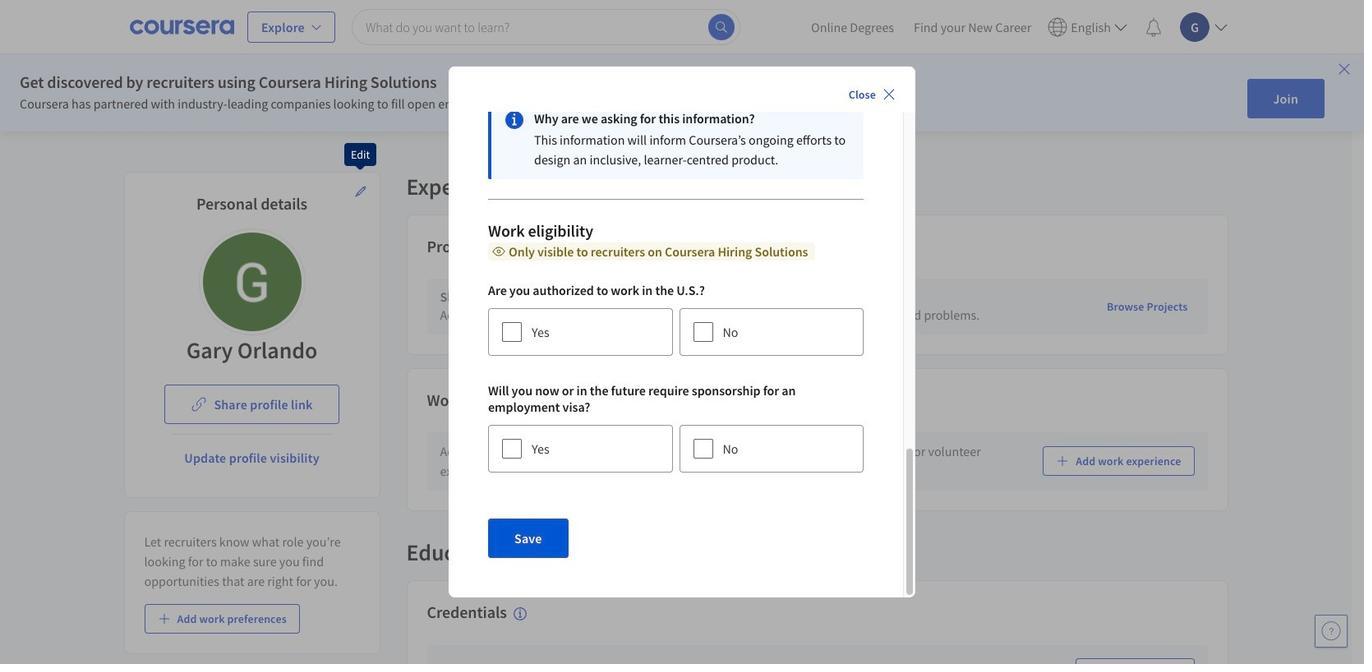 Task type: describe. For each thing, give the bounding box(es) containing it.
information about the projects section image
[[490, 241, 504, 254]]

2 group from the top
[[488, 382, 864, 479]]

coursera image
[[130, 14, 234, 40]]

1 group from the top
[[488, 282, 864, 362]]



Task type: vqa. For each thing, say whether or not it's contained in the screenshot.
scholarships
no



Task type: locate. For each thing, give the bounding box(es) containing it.
0 vertical spatial group
[[488, 282, 864, 362]]

None search field
[[352, 9, 740, 45]]

help center image
[[1322, 621, 1341, 641]]

dialog
[[449, 0, 916, 598]]

information: why are we asking for this information? element
[[534, 110, 851, 127]]

1 vertical spatial group
[[488, 382, 864, 479]]

edit personal details. image
[[354, 185, 367, 198]]

group
[[488, 282, 864, 362], [488, 382, 864, 479]]

information about credentials section image
[[513, 607, 527, 620]]

profile photo image
[[203, 233, 301, 331]]



